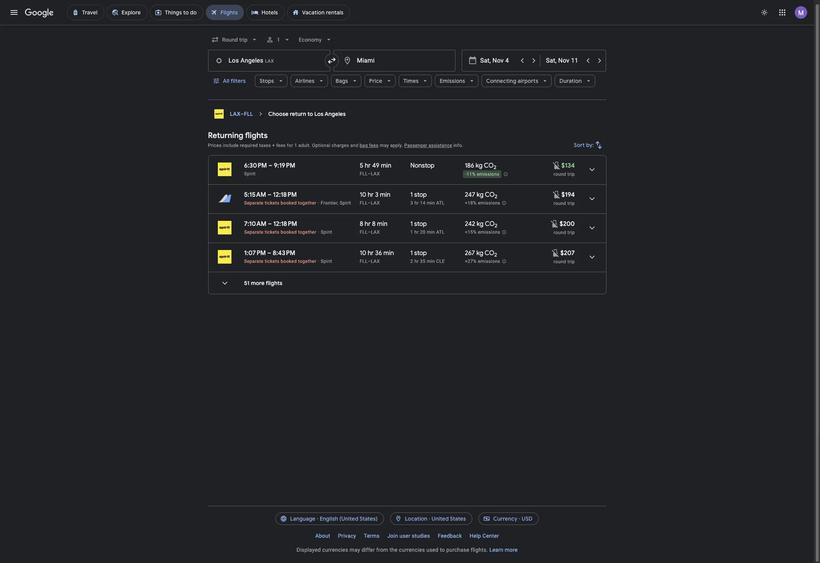 Task type: locate. For each thing, give the bounding box(es) containing it.
price
[[369, 77, 382, 84]]

none search field containing all filters
[[208, 30, 606, 100]]

kg inside the 186 kg co 2
[[476, 162, 483, 170]]

lax down total duration 10 hr 3 min. "element"
[[371, 200, 380, 206]]

tickets
[[265, 200, 279, 206], [265, 230, 279, 235], [265, 259, 279, 264]]

round down 200 us dollars text box
[[554, 230, 566, 235]]

help
[[470, 533, 481, 539]]

1 tickets from the top
[[265, 200, 279, 206]]

all filters button
[[208, 72, 252, 90]]

fll down total duration 10 hr 3 min. "element"
[[360, 200, 368, 206]]

2 inside 267 kg co 2
[[494, 252, 497, 258]]

leaves fort lauderdale-hollywood international airport at 7:10 am on saturday, november 11 and arrives at los angeles international airport at 12:18 pm on saturday, november 11. element
[[244, 220, 297, 228]]

separate for 7:10 am
[[244, 230, 264, 235]]

round trip for $207
[[554, 259, 575, 265]]

0 horizontal spatial 3
[[375, 191, 379, 199]]

fll
[[244, 110, 253, 118], [360, 171, 368, 177], [360, 200, 368, 206], [360, 230, 368, 235], [360, 259, 368, 264]]

194 US dollars text field
[[562, 191, 575, 199]]

atl right "14"
[[436, 200, 445, 206]]

total duration 8 hr 8 min. element
[[360, 220, 410, 229]]

51 more flights
[[244, 280, 283, 287]]

stops button
[[255, 72, 287, 90]]

trip for $207
[[568, 259, 575, 265]]

3 separate tickets booked together. this trip includes tickets from multiple airlines. missed connections may be protected by kiwi.com.. element from the top
[[244, 259, 316, 264]]

1 vertical spatial separate tickets booked together
[[244, 230, 316, 235]]

1 vertical spatial together
[[298, 230, 316, 235]]

1 vertical spatial 10
[[360, 249, 366, 257]]

– inside 8 hr 8 min fll – lax
[[368, 230, 371, 235]]

2 trip from the top
[[568, 201, 575, 206]]

booked down arrival time: 12:18 pm. text box
[[281, 230, 297, 235]]

lax down 49 on the top left
[[371, 171, 380, 177]]

emissions down 242 kg co 2
[[478, 230, 500, 235]]

1 1 stop flight. element from the top
[[410, 191, 427, 200]]

2 vertical spatial separate
[[244, 259, 264, 264]]

3 stop from the top
[[414, 249, 427, 257]]

lax inside 5 hr 49 min fll – lax
[[371, 171, 380, 177]]

1 inside 1 stop 2 hr 35 min cle
[[410, 249, 413, 257]]

min right the 20
[[427, 230, 435, 235]]

all filters
[[223, 77, 246, 84]]

hr right 5
[[365, 162, 371, 170]]

3 separate from the top
[[244, 259, 264, 264]]

None text field
[[208, 50, 330, 72]]

2 vertical spatial 1 stop flight. element
[[410, 249, 427, 258]]

co inside 247 kg co 2
[[485, 191, 495, 199]]

– down total duration 8 hr 8 min. element
[[368, 230, 371, 235]]

1 vertical spatial this price for this flight doesn't include overhead bin access. if you need a carry-on bag, use the bags filter to update prices. image
[[550, 219, 560, 229]]

5:15 am
[[244, 191, 266, 199]]

2 tickets from the top
[[265, 230, 279, 235]]

sort by: button
[[571, 136, 606, 154]]

round trip for $200
[[554, 230, 575, 235]]

hr
[[365, 162, 371, 170], [368, 191, 374, 199], [414, 200, 419, 206], [365, 220, 371, 228], [414, 230, 419, 235], [368, 249, 374, 257], [414, 259, 419, 264]]

currencies down join user studies
[[399, 547, 425, 553]]

location
[[405, 516, 427, 523]]

booked
[[281, 200, 297, 206], [281, 230, 297, 235], [281, 259, 297, 264]]

4 round from the top
[[554, 259, 566, 265]]

hr left "14"
[[414, 200, 419, 206]]

12:18 pm for 7:10 am – 12:18 pm
[[273, 220, 297, 228]]

trip for $194
[[568, 201, 575, 206]]

by:
[[586, 142, 594, 149]]

Departure text field
[[480, 50, 516, 71]]

0 vertical spatial to
[[308, 110, 313, 118]]

3 left "14"
[[410, 200, 413, 206]]

booked for 7:10 am – 12:18 pm
[[281, 230, 297, 235]]

tickets down 5:15 am – 12:18 pm at the left top
[[265, 200, 279, 206]]

bag
[[360, 143, 368, 148]]

207 US dollars text field
[[560, 249, 575, 257]]

this price for this flight doesn't include overhead bin access. if you need a carry-on bag, use the bags filter to update prices. image down $134
[[552, 190, 562, 199]]

3 inside 10 hr 3 min fll – lax
[[375, 191, 379, 199]]

1 vertical spatial to
[[440, 547, 445, 553]]

separate
[[244, 200, 264, 206], [244, 230, 264, 235], [244, 259, 264, 264]]

tickets for 7:10 am
[[265, 230, 279, 235]]

1 stop 2 hr 35 min cle
[[410, 249, 445, 264]]

247
[[465, 191, 475, 199]]

12:18 pm down 12:18 pm text field
[[273, 220, 297, 228]]

35
[[420, 259, 426, 264]]

stops
[[260, 77, 274, 84]]

returning
[[208, 131, 243, 140]]

2 separate tickets booked together. this trip includes tickets from multiple airlines. missed connections may be protected by kiwi.com.. element from the top
[[244, 230, 316, 235]]

stop up the 20
[[414, 220, 427, 228]]

min inside 8 hr 8 min fll – lax
[[377, 220, 388, 228]]

0 vertical spatial more
[[251, 280, 265, 287]]

1 horizontal spatial 3
[[410, 200, 413, 206]]

0 vertical spatial 10
[[360, 191, 366, 199]]

emissions
[[477, 172, 499, 177], [478, 200, 500, 206], [478, 230, 500, 235], [478, 259, 500, 264]]

1 horizontal spatial currencies
[[399, 547, 425, 553]]

min inside 1 stop 2 hr 35 min cle
[[427, 259, 435, 264]]

0 vertical spatial this price for this flight doesn't include overhead bin access. if you need a carry-on bag, use the bags filter to update prices. image
[[552, 190, 562, 199]]

12:18 pm
[[273, 191, 297, 199], [273, 220, 297, 228]]

2 inside the 186 kg co 2
[[494, 164, 497, 171]]

0 vertical spatial 1 stop flight. element
[[410, 191, 427, 200]]

0 vertical spatial separate
[[244, 200, 264, 206]]

1 vertical spatial separate
[[244, 230, 264, 235]]

separate tickets booked together down 8:43 pm text box
[[244, 259, 316, 264]]

to left los
[[308, 110, 313, 118]]

lax inside 10 hr 3 min fll – lax
[[371, 200, 380, 206]]

8
[[360, 220, 363, 228], [372, 220, 376, 228]]

1 stop from the top
[[414, 191, 427, 199]]

round trip down $207
[[554, 259, 575, 265]]

1 vertical spatial separate tickets booked together. this trip includes tickets from multiple airlines. missed connections may be protected by kiwi.com.. element
[[244, 230, 316, 235]]

3 1 stop flight. element from the top
[[410, 249, 427, 258]]

trip for $200
[[568, 230, 575, 235]]

200 US dollars text field
[[560, 220, 575, 228]]

1 separate tickets booked together. this trip includes tickets from multiple airlines. missed connections may be protected by kiwi.com.. element from the top
[[244, 200, 316, 206]]

co up -11% emissions
[[484, 162, 494, 170]]

Departure time: 5:15 AM. text field
[[244, 191, 266, 199]]

1 stop flight. element for 10 hr 3 min
[[410, 191, 427, 200]]

10
[[360, 191, 366, 199], [360, 249, 366, 257]]

to
[[308, 110, 313, 118], [440, 547, 445, 553]]

emissions for 247
[[478, 200, 500, 206]]

lax for 10 hr 3 min
[[371, 200, 380, 206]]

2 inside 242 kg co 2
[[495, 223, 497, 229]]

english
[[320, 516, 338, 523]]

fll inside 5 hr 49 min fll – lax
[[360, 171, 368, 177]]

co inside 242 kg co 2
[[485, 220, 495, 228]]

3 round trip from the top
[[554, 230, 575, 235]]

0 horizontal spatial 8
[[360, 220, 363, 228]]

round for $207
[[554, 259, 566, 265]]

kg up the +27% emissions
[[476, 249, 483, 257]]

1 vertical spatial more
[[505, 547, 518, 553]]

5:15 am – 12:18 pm
[[244, 191, 297, 199]]

separate tickets booked together. this trip includes tickets from multiple airlines. missed connections may be protected by kiwi.com.. element down arrival time: 12:18 pm. text box
[[244, 230, 316, 235]]

flight details. leaves fort lauderdale-hollywood international airport at 6:30 pm on saturday, november 11 and arrives at los angeles international airport at 9:19 pm on saturday, november 11. image
[[583, 160, 601, 179]]

trip down $194
[[568, 201, 575, 206]]

emissions down 267 kg co 2
[[478, 259, 500, 264]]

10 hr 3 min fll – lax
[[360, 191, 390, 206]]

fees right bag
[[369, 143, 379, 148]]

this price for this flight doesn't include overhead bin access. if you need a carry-on bag, use the bags filter to update prices. image
[[552, 161, 561, 170], [550, 219, 560, 229]]

0 horizontal spatial may
[[350, 547, 360, 553]]

3 inside 1 stop 3 hr 14 min atl
[[410, 200, 413, 206]]

49
[[372, 162, 379, 170]]

1 for 1 stop 1 hr 20 min atl
[[410, 220, 413, 228]]

fll down 5
[[360, 171, 368, 177]]

2 stop from the top
[[414, 220, 427, 228]]

hr down 5 hr 49 min fll – lax
[[368, 191, 374, 199]]

1 stop flight. element for 8 hr 8 min
[[410, 220, 427, 229]]

lax down total duration 8 hr 8 min. element
[[371, 230, 380, 235]]

0 vertical spatial separate tickets booked together
[[244, 200, 316, 206]]

2 atl from the top
[[436, 230, 445, 235]]

stop inside 1 stop 2 hr 35 min cle
[[414, 249, 427, 257]]

prices include required taxes + fees for 1 adult. optional charges and bag fees may apply. passenger assistance
[[208, 143, 452, 148]]

connecting
[[486, 77, 516, 84]]

(united
[[340, 516, 358, 523]]

round for $134
[[554, 172, 566, 177]]

fees right +
[[276, 143, 286, 148]]

2 10 from the top
[[360, 249, 366, 257]]

more right learn
[[505, 547, 518, 553]]

2 up -11% emissions
[[494, 164, 497, 171]]

trip down $134
[[568, 172, 575, 177]]

sort
[[574, 142, 585, 149]]

this price for this flight doesn't include overhead bin access. if you need a carry-on bag, use the bags filter to update prices. image
[[552, 190, 562, 199], [551, 248, 560, 258]]

optional
[[312, 143, 330, 148]]

hr left the 20
[[414, 230, 419, 235]]

51 more flights image
[[215, 274, 234, 293]]

3 separate tickets booked together from the top
[[244, 259, 316, 264]]

Return text field
[[546, 50, 582, 71]]

1 vertical spatial 1 stop flight. element
[[410, 220, 427, 229]]

displayed
[[297, 547, 321, 553]]

1 vertical spatial atl
[[436, 230, 445, 235]]

lax – fll
[[230, 110, 253, 118]]

learn more link
[[489, 547, 518, 553]]

co up the +27% emissions
[[485, 249, 494, 257]]

1 horizontal spatial 8
[[372, 220, 376, 228]]

min right 36
[[384, 249, 394, 257]]

returning flights
[[208, 131, 268, 140]]

3 round from the top
[[554, 230, 566, 235]]

hr left 35
[[414, 259, 419, 264]]

stop inside 1 stop 1 hr 20 min atl
[[414, 220, 427, 228]]

round down $194
[[554, 201, 566, 206]]

1 currencies from the left
[[322, 547, 348, 553]]

1 vertical spatial 3
[[410, 200, 413, 206]]

charges
[[332, 143, 349, 148]]

co for 186
[[484, 162, 494, 170]]

atl right the 20
[[436, 230, 445, 235]]

fll down total duration 8 hr 8 min. element
[[360, 230, 368, 235]]

2 fees from the left
[[369, 143, 379, 148]]

kg for 242
[[477, 220, 484, 228]]

fees
[[276, 143, 286, 148], [369, 143, 379, 148]]

min down 5 hr 49 min fll – lax
[[380, 191, 390, 199]]

None search field
[[208, 30, 606, 100]]

1 together from the top
[[298, 200, 316, 206]]

lax down 36
[[371, 259, 380, 264]]

round for $200
[[554, 230, 566, 235]]

51
[[244, 280, 250, 287]]

co for 247
[[485, 191, 495, 199]]

apply.
[[390, 143, 403, 148]]

1 stop flight. element
[[410, 191, 427, 200], [410, 220, 427, 229], [410, 249, 427, 258]]

0 horizontal spatial currencies
[[322, 547, 348, 553]]

nonstop flight. element
[[410, 162, 435, 171]]

trip down 200 us dollars text box
[[568, 230, 575, 235]]

for
[[287, 143, 293, 148]]

2 inside 1 stop 2 hr 35 min cle
[[410, 259, 413, 264]]

3 trip from the top
[[568, 230, 575, 235]]

tickets down leaves fort lauderdale-hollywood international airport at 7:10 am on saturday, november 11 and arrives at los angeles international airport at 12:18 pm on saturday, november 11. element
[[265, 230, 279, 235]]

2 1 stop flight. element from the top
[[410, 220, 427, 229]]

– down "total duration 5 hr 49 min." element
[[368, 171, 371, 177]]

min right 35
[[427, 259, 435, 264]]

stop inside 1 stop 3 hr 14 min atl
[[414, 191, 427, 199]]

co inside 267 kg co 2
[[485, 249, 494, 257]]

about link
[[311, 530, 334, 542]]

kg inside 247 kg co 2
[[477, 191, 484, 199]]

None text field
[[333, 50, 455, 72]]

-11% emissions
[[465, 172, 499, 177]]

change appearance image
[[755, 3, 774, 22]]

more
[[251, 280, 265, 287], [505, 547, 518, 553]]

fll inside '10 hr 36 min fll – lax'
[[360, 259, 368, 264]]

taxes
[[259, 143, 271, 148]]

co inside the 186 kg co 2
[[484, 162, 494, 170]]

together for 5:15 am – 12:18 pm
[[298, 200, 316, 206]]

hr inside 8 hr 8 min fll – lax
[[365, 220, 371, 228]]

min right "14"
[[427, 200, 435, 206]]

3 for min
[[375, 191, 379, 199]]

hr down 10 hr 3 min fll – lax
[[365, 220, 371, 228]]

1 booked from the top
[[281, 200, 297, 206]]

0 vertical spatial may
[[380, 143, 389, 148]]

separate tickets booked together for 7:10 am
[[244, 230, 316, 235]]

min right 49 on the top left
[[381, 162, 391, 170]]

3 for hr
[[410, 200, 413, 206]]

20
[[420, 230, 426, 235]]

2 inside 247 kg co 2
[[495, 193, 497, 200]]

– inside 6:30 pm – 9:19 pm spirit
[[269, 162, 272, 170]]

2 up +15% emissions
[[495, 223, 497, 229]]

separate tickets booked together down arrival time: 12:18 pm. text box
[[244, 230, 316, 235]]

tickets down leaves fort lauderdale-hollywood international airport at 1:07 pm on saturday, november 11 and arrives at los angeles international airport at 8:43 pm on saturday, november 11. element at the left of page
[[265, 259, 279, 264]]

this price for this flight doesn't include overhead bin access. if you need a carry-on bag, use the bags filter to update prices. image down the $200
[[551, 248, 560, 258]]

flights up required
[[245, 131, 268, 140]]

min inside 1 stop 1 hr 20 min atl
[[427, 230, 435, 235]]

stop for 8 hr 8 min
[[414, 220, 427, 228]]

1 vertical spatial this price for this flight doesn't include overhead bin access. if you need a carry-on bag, use the bags filter to update prices. image
[[551, 248, 560, 258]]

2 vertical spatial separate tickets booked together. this trip includes tickets from multiple airlines. missed connections may be protected by kiwi.com.. element
[[244, 259, 316, 264]]

12:18 pm for 5:15 am – 12:18 pm
[[273, 191, 297, 199]]

0 vertical spatial atl
[[436, 200, 445, 206]]

atl
[[436, 200, 445, 206], [436, 230, 445, 235]]

4 trip from the top
[[568, 259, 575, 265]]

3 booked from the top
[[281, 259, 297, 264]]

– left 9:19 pm
[[269, 162, 272, 170]]

round trip down 200 us dollars text box
[[554, 230, 575, 235]]

$200
[[560, 220, 575, 228]]

kg inside 242 kg co 2
[[477, 220, 484, 228]]

co for 267
[[485, 249, 494, 257]]

round
[[554, 172, 566, 177], [554, 201, 566, 206], [554, 230, 566, 235], [554, 259, 566, 265]]

1 inside 1 stop 3 hr 14 min atl
[[410, 191, 413, 199]]

2 left 35
[[410, 259, 413, 264]]

round down $207
[[554, 259, 566, 265]]

lax up returning flights
[[230, 110, 240, 118]]

separate down 1:07 pm
[[244, 259, 264, 264]]

2 for 267
[[494, 252, 497, 258]]

3 tickets from the top
[[265, 259, 279, 264]]

–
[[240, 110, 244, 118], [269, 162, 272, 170], [368, 171, 371, 177], [268, 191, 272, 199], [368, 200, 371, 206], [268, 220, 272, 228], [368, 230, 371, 235], [267, 249, 271, 257], [368, 259, 371, 264]]

1 round from the top
[[554, 172, 566, 177]]

lax for 8 hr 8 min
[[371, 230, 380, 235]]

co up +18% emissions
[[485, 191, 495, 199]]

fll for 8 hr 8 min
[[360, 230, 368, 235]]

united
[[432, 516, 449, 523]]

together for 7:10 am – 12:18 pm
[[298, 230, 316, 235]]

lax for 10 hr 36 min
[[371, 259, 380, 264]]

stop up 35
[[414, 249, 427, 257]]

may left differ
[[350, 547, 360, 553]]

1 vertical spatial booked
[[281, 230, 297, 235]]

may
[[380, 143, 389, 148], [350, 547, 360, 553]]

2 separate tickets booked together from the top
[[244, 230, 316, 235]]

12:18 pm up arrival time: 12:18 pm. text box
[[273, 191, 297, 199]]

1 trip from the top
[[568, 172, 575, 177]]

together for 1:07 pm – 8:43 pm
[[298, 259, 316, 264]]

fll inside 8 hr 8 min fll – lax
[[360, 230, 368, 235]]

2 for 186
[[494, 164, 497, 171]]

0 horizontal spatial to
[[308, 110, 313, 118]]

1 stop 1 hr 20 min atl
[[410, 220, 445, 235]]

return
[[290, 110, 306, 118]]

1 atl from the top
[[436, 200, 445, 206]]

– down the total duration 10 hr 36 min. element
[[368, 259, 371, 264]]

1 horizontal spatial may
[[380, 143, 389, 148]]

– down total duration 10 hr 3 min. "element"
[[368, 200, 371, 206]]

0 horizontal spatial more
[[251, 280, 265, 287]]

3 together from the top
[[298, 259, 316, 264]]

booked down 8:43 pm
[[281, 259, 297, 264]]

united states
[[432, 516, 466, 523]]

kg for 247
[[477, 191, 484, 199]]

separate down 5:15 am
[[244, 200, 264, 206]]

total duration 5 hr 49 min. element
[[360, 162, 410, 171]]

1 vertical spatial tickets
[[265, 230, 279, 235]]

differ
[[362, 547, 375, 553]]

los
[[314, 110, 324, 118]]

flights
[[245, 131, 268, 140], [266, 280, 283, 287]]

separate tickets booked together for 5:15 am
[[244, 200, 316, 206]]

2 together from the top
[[298, 230, 316, 235]]

swap origin and destination. image
[[327, 56, 336, 65]]

trip down $207
[[568, 259, 575, 265]]

0 vertical spatial booked
[[281, 200, 297, 206]]

more inside returning flights main content
[[251, 280, 265, 287]]

times button
[[399, 72, 432, 90]]

may left apply.
[[380, 143, 389, 148]]

separate down the departure time: 7:10 am. "text field"
[[244, 230, 264, 235]]

fll down the total duration 10 hr 36 min. element
[[360, 259, 368, 264]]

1 round trip from the top
[[554, 172, 575, 177]]

flight details. leaves fort lauderdale-hollywood international airport at 5:15 am on saturday, november 11 and arrives at los angeles international airport at 12:18 pm on saturday, november 11. image
[[583, 189, 601, 208]]

booked down 12:18 pm text field
[[281, 200, 297, 206]]

hr inside '10 hr 36 min fll – lax'
[[368, 249, 374, 257]]

round trip down $134
[[554, 172, 575, 177]]

10 inside '10 hr 36 min fll – lax'
[[360, 249, 366, 257]]

this price for this flight doesn't include overhead bin access. if you need a carry-on bag, use the bags filter to update prices. image for $134
[[552, 161, 561, 170]]

+27% emissions
[[465, 259, 500, 264]]

hr inside 1 stop 3 hr 14 min atl
[[414, 200, 419, 206]]

2 up +18% emissions
[[495, 193, 497, 200]]

help center link
[[466, 530, 503, 542]]

10 left 36
[[360, 249, 366, 257]]

0 vertical spatial this price for this flight doesn't include overhead bin access. if you need a carry-on bag, use the bags filter to update prices. image
[[552, 161, 561, 170]]

currencies down privacy
[[322, 547, 348, 553]]

1 stop flight. element up the 20
[[410, 220, 427, 229]]

2 vertical spatial separate tickets booked together
[[244, 259, 316, 264]]

0 horizontal spatial fees
[[276, 143, 286, 148]]

9:19 pm
[[274, 162, 295, 170]]

– inside 5 hr 49 min fll – lax
[[368, 171, 371, 177]]

min
[[381, 162, 391, 170], [380, 191, 390, 199], [427, 200, 435, 206], [377, 220, 388, 228], [427, 230, 435, 235], [384, 249, 394, 257], [427, 259, 435, 264]]

atl inside 1 stop 3 hr 14 min atl
[[436, 200, 445, 206]]

11%
[[467, 172, 476, 177]]

10 inside 10 hr 3 min fll – lax
[[360, 191, 366, 199]]

1 stop flight. element up 35
[[410, 249, 427, 258]]

atl inside 1 stop 1 hr 20 min atl
[[436, 230, 445, 235]]

separate tickets booked together down 12:18 pm text field
[[244, 200, 316, 206]]

2 separate from the top
[[244, 230, 264, 235]]

fll up returning flights
[[244, 110, 253, 118]]

1 separate tickets booked together from the top
[[244, 200, 316, 206]]

2 round from the top
[[554, 201, 566, 206]]

lax inside 8 hr 8 min fll – lax
[[371, 230, 380, 235]]

2 booked from the top
[[281, 230, 297, 235]]

None field
[[208, 33, 261, 47], [296, 33, 336, 47], [208, 33, 261, 47], [296, 33, 336, 47]]

3 down 5 hr 49 min fll – lax
[[375, 191, 379, 199]]

0 vertical spatial tickets
[[265, 200, 279, 206]]

0 vertical spatial 12:18 pm
[[273, 191, 297, 199]]

4 round trip from the top
[[554, 259, 575, 265]]

Departure time: 7:10 AM. text field
[[244, 220, 266, 228]]

1 8 from the left
[[360, 220, 363, 228]]

airlines
[[295, 77, 315, 84]]

times
[[403, 77, 419, 84]]

kg up +15% emissions
[[477, 220, 484, 228]]

booked for 5:15 am – 12:18 pm
[[281, 200, 297, 206]]

emissions for 242
[[478, 230, 500, 235]]

round trip down $194
[[554, 201, 575, 206]]

feedback link
[[434, 530, 466, 542]]

10 down 5 hr 49 min fll – lax
[[360, 191, 366, 199]]

kg inside 267 kg co 2
[[476, 249, 483, 257]]

separate tickets booked together. this trip includes tickets from multiple airlines. missed connections may be protected by kiwi.com.. element down 12:18 pm text field
[[244, 200, 316, 206]]

lax inside '10 hr 36 min fll – lax'
[[371, 259, 380, 264]]

lax
[[230, 110, 240, 118], [371, 171, 380, 177], [371, 200, 380, 206], [371, 230, 380, 235], [371, 259, 380, 264]]

more right 51 at the left of the page
[[251, 280, 265, 287]]

co up +15% emissions
[[485, 220, 495, 228]]

hr inside 1 stop 1 hr 20 min atl
[[414, 230, 419, 235]]

2 vertical spatial stop
[[414, 249, 427, 257]]

1 stop flight. element up "14"
[[410, 191, 427, 200]]

Arrival time: 12:18 PM. text field
[[273, 220, 297, 228]]

trip for $134
[[568, 172, 575, 177]]

0 vertical spatial stop
[[414, 191, 427, 199]]

1 10 from the top
[[360, 191, 366, 199]]

2 vertical spatial together
[[298, 259, 316, 264]]

bags
[[336, 77, 348, 84]]

atl for 247
[[436, 200, 445, 206]]

1 for 1
[[277, 37, 280, 43]]

flights right 51 at the left of the page
[[266, 280, 283, 287]]

1 vertical spatial stop
[[414, 220, 427, 228]]

min inside 5 hr 49 min fll – lax
[[381, 162, 391, 170]]

separate tickets booked together
[[244, 200, 316, 206], [244, 230, 316, 235], [244, 259, 316, 264]]

emissions down 247 kg co 2
[[478, 200, 500, 206]]

flight details. leaves fort lauderdale-hollywood international airport at 7:10 am on saturday, november 11 and arrives at los angeles international airport at 12:18 pm on saturday, november 11. image
[[583, 219, 601, 237]]

2 up the +27% emissions
[[494, 252, 497, 258]]

1 vertical spatial 12:18 pm
[[273, 220, 297, 228]]

total duration 10 hr 36 min. element
[[360, 249, 410, 258]]

1 separate from the top
[[244, 200, 264, 206]]

fll inside 10 hr 3 min fll – lax
[[360, 200, 368, 206]]

Arrival time: 9:19 PM. text field
[[274, 162, 295, 170]]

round for $194
[[554, 201, 566, 206]]

separate tickets booked together. this trip includes tickets from multiple airlines. missed connections may be protected by kiwi.com.. element
[[244, 200, 316, 206], [244, 230, 316, 235], [244, 259, 316, 264]]

2 round trip from the top
[[554, 201, 575, 206]]

total duration 10 hr 3 min. element
[[360, 191, 410, 200]]

1 inside popup button
[[277, 37, 280, 43]]

0 vertical spatial together
[[298, 200, 316, 206]]

10 for 10 hr 3 min
[[360, 191, 366, 199]]

2 vertical spatial tickets
[[265, 259, 279, 264]]

2 vertical spatial booked
[[281, 259, 297, 264]]

round down $134
[[554, 172, 566, 177]]

1 horizontal spatial fees
[[369, 143, 379, 148]]

36
[[375, 249, 382, 257]]

0 vertical spatial separate tickets booked together. this trip includes tickets from multiple airlines. missed connections may be protected by kiwi.com.. element
[[244, 200, 316, 206]]

0 vertical spatial 3
[[375, 191, 379, 199]]

learn
[[489, 547, 503, 553]]

min down 10 hr 3 min fll – lax
[[377, 220, 388, 228]]

to right used
[[440, 547, 445, 553]]



Task type: describe. For each thing, give the bounding box(es) containing it.
atl for 242
[[436, 230, 445, 235]]

flight details. leaves fort lauderdale-hollywood international airport at 1:07 pm on saturday, november 11 and arrives at los angeles international airport at 8:43 pm on saturday, november 11. image
[[583, 248, 601, 267]]

layover (1 of 1) is a 2 hr 35 min layover at cleveland hopkins international airport in cleveland. element
[[410, 258, 461, 265]]

6:30 pm – 9:19 pm spirit
[[244, 162, 295, 177]]

displayed currencies may differ from the currencies used to purchase flights. learn more
[[297, 547, 518, 553]]

1 for 1 stop 2 hr 35 min cle
[[410, 249, 413, 257]]

separate for 5:15 am
[[244, 200, 264, 206]]

8 hr 8 min fll – lax
[[360, 220, 388, 235]]

filters
[[230, 77, 246, 84]]

co for 242
[[485, 220, 495, 228]]

the
[[390, 547, 398, 553]]

fll for 5 hr 49 min
[[360, 171, 368, 177]]

join user studies link
[[384, 530, 434, 542]]

airlines button
[[290, 72, 328, 90]]

1 button
[[263, 30, 294, 49]]

fll for 10 hr 3 min
[[360, 200, 368, 206]]

separate for 1:07 pm
[[244, 259, 264, 264]]

separate tickets booked together. this trip includes tickets from multiple airlines. missed connections may be protected by kiwi.com.. element for 1:07 pm
[[244, 259, 316, 264]]

lax for 5 hr 49 min
[[371, 171, 380, 177]]

hr inside 1 stop 2 hr 35 min cle
[[414, 259, 419, 264]]

– right 7:10 am
[[268, 220, 272, 228]]

7:10 am
[[244, 220, 266, 228]]

Arrival time: 8:43 PM. text field
[[273, 249, 295, 257]]

and
[[350, 143, 358, 148]]

emissions for 267
[[478, 259, 500, 264]]

leaves fort lauderdale-hollywood international airport at 1:07 pm on saturday, november 11 and arrives at los angeles international airport at 8:43 pm on saturday, november 11. element
[[244, 249, 295, 257]]

separate tickets booked together for 1:07 pm
[[244, 259, 316, 264]]

airports
[[518, 77, 538, 84]]

terms
[[364, 533, 380, 539]]

– right 1:07 pm text box
[[267, 249, 271, 257]]

tickets for 1:07 pm
[[265, 259, 279, 264]]

this price for this flight doesn't include overhead bin access. if you need a carry-on bag, use the bags filter to update prices. image for $194
[[552, 190, 562, 199]]

passenger
[[404, 143, 427, 148]]

price button
[[365, 72, 396, 90]]

privacy link
[[334, 530, 360, 542]]

kg for 186
[[476, 162, 483, 170]]

layover (1 of 1) is a 1 hr 20 min layover at hartsfield-jackson atlanta international airport in atlanta. element
[[410, 229, 461, 235]]

– inside 10 hr 3 min fll – lax
[[368, 200, 371, 206]]

1 stop flight. element for 10 hr 36 min
[[410, 249, 427, 258]]

sort by:
[[574, 142, 594, 149]]

bags button
[[331, 72, 361, 90]]

1 vertical spatial flights
[[266, 280, 283, 287]]

1 horizontal spatial more
[[505, 547, 518, 553]]

round trip for $134
[[554, 172, 575, 177]]

emissions down the 186 kg co 2
[[477, 172, 499, 177]]

purchase
[[446, 547, 469, 553]]

layover (1 of 1) is a 3 hr 14 min layover at hartsfield-jackson atlanta international airport in atlanta. element
[[410, 200, 461, 206]]

duration button
[[555, 72, 595, 90]]

2 for 247
[[495, 193, 497, 200]]

1 for 1 stop 3 hr 14 min atl
[[410, 191, 413, 199]]

+15%
[[465, 230, 477, 235]]

leaves fort lauderdale-hollywood international airport at 6:30 pm on saturday, november 11 and arrives at los angeles international airport at 9:19 pm on saturday, november 11. element
[[244, 162, 295, 170]]

duration
[[559, 77, 582, 84]]

min inside '10 hr 36 min fll – lax'
[[384, 249, 394, 257]]

returning flights main content
[[208, 106, 606, 301]]

6:30 pm
[[244, 162, 267, 170]]

5
[[360, 162, 363, 170]]

leaves fort lauderdale-hollywood international airport at 5:15 am on saturday, november 11 and arrives at los angeles international airport at 12:18 pm on saturday, november 11. element
[[244, 191, 297, 199]]

+
[[272, 143, 275, 148]]

booked for 1:07 pm – 8:43 pm
[[281, 259, 297, 264]]

1 vertical spatial may
[[350, 547, 360, 553]]

+15% emissions
[[465, 230, 500, 235]]

Departure time: 1:07 PM. text field
[[244, 249, 266, 257]]

main menu image
[[9, 8, 19, 17]]

2 currencies from the left
[[399, 547, 425, 553]]

from
[[376, 547, 388, 553]]

stop for 10 hr 36 min
[[414, 249, 427, 257]]

$194
[[562, 191, 575, 199]]

hr inside 10 hr 3 min fll – lax
[[368, 191, 374, 199]]

267
[[465, 249, 475, 257]]

1 stop 3 hr 14 min atl
[[410, 191, 445, 206]]

– right 5:15 am "text field"
[[268, 191, 272, 199]]

nonstop
[[410, 162, 435, 170]]

1:07 pm
[[244, 249, 266, 257]]

about
[[315, 533, 330, 539]]

separate tickets booked together. this trip includes tickets from multiple airlines. missed connections may be protected by kiwi.com.. element for 5:15 am
[[244, 200, 316, 206]]

247 kg co 2
[[465, 191, 497, 200]]

+18% emissions
[[465, 200, 500, 206]]

angeles
[[325, 110, 346, 118]]

stop for 10 hr 3 min
[[414, 191, 427, 199]]

studies
[[412, 533, 430, 539]]

flights.
[[471, 547, 488, 553]]

round trip for $194
[[554, 201, 575, 206]]

1:07 pm – 8:43 pm
[[244, 249, 295, 257]]

+27%
[[465, 259, 477, 264]]

242
[[465, 220, 475, 228]]

may inside returning flights main content
[[380, 143, 389, 148]]

required
[[240, 143, 258, 148]]

min inside 1 stop 3 hr 14 min atl
[[427, 200, 435, 206]]

states)
[[360, 516, 378, 523]]

spirit inside 6:30 pm – 9:19 pm spirit
[[244, 171, 256, 177]]

$134
[[561, 162, 575, 170]]

7:10 am – 12:18 pm
[[244, 220, 297, 228]]

to inside returning flights main content
[[308, 110, 313, 118]]

hr inside 5 hr 49 min fll – lax
[[365, 162, 371, 170]]

adult.
[[298, 143, 311, 148]]

1 fees from the left
[[276, 143, 286, 148]]

join
[[387, 533, 398, 539]]

$207
[[560, 249, 575, 257]]

emissions
[[440, 77, 465, 84]]

this price for this flight doesn't include overhead bin access. if you need a carry-on bag, use the bags filter to update prices. image for $207
[[551, 248, 560, 258]]

join user studies
[[387, 533, 430, 539]]

10 for 10 hr 36 min
[[360, 249, 366, 257]]

currency
[[493, 516, 517, 523]]

frontier, spirit
[[321, 200, 351, 206]]

cle
[[436, 259, 445, 264]]

min inside 10 hr 3 min fll – lax
[[380, 191, 390, 199]]

kg for 267
[[476, 249, 483, 257]]

bag fees button
[[360, 143, 379, 148]]

Departure time: 6:30 PM. text field
[[244, 162, 267, 170]]

2 for 242
[[495, 223, 497, 229]]

states
[[450, 516, 466, 523]]

– up returning flights
[[240, 110, 244, 118]]

5 hr 49 min fll – lax
[[360, 162, 391, 177]]

1 horizontal spatial to
[[440, 547, 445, 553]]

8:43 pm
[[273, 249, 295, 257]]

connecting airports button
[[482, 72, 552, 90]]

-
[[465, 172, 467, 177]]

include
[[223, 143, 239, 148]]

186
[[465, 162, 474, 170]]

0 vertical spatial flights
[[245, 131, 268, 140]]

+18%
[[465, 200, 477, 206]]

14
[[420, 200, 426, 206]]

186 kg co 2
[[465, 162, 497, 171]]

language
[[290, 516, 315, 523]]

separate tickets booked together. this trip includes tickets from multiple airlines. missed connections may be protected by kiwi.com.. element for 7:10 am
[[244, 230, 316, 235]]

Arrival time: 12:18 PM. text field
[[273, 191, 297, 199]]

– inside '10 hr 36 min fll – lax'
[[368, 259, 371, 264]]

tickets for 5:15 am
[[265, 200, 279, 206]]

terms link
[[360, 530, 384, 542]]

2 8 from the left
[[372, 220, 376, 228]]

fll for 10 hr 36 min
[[360, 259, 368, 264]]

134 US dollars text field
[[561, 162, 575, 170]]

prices
[[208, 143, 222, 148]]

this price for this flight doesn't include overhead bin access. if you need a carry-on bag, use the bags filter to update prices. image for $200
[[550, 219, 560, 229]]

passenger assistance button
[[404, 143, 452, 148]]



Task type: vqa. For each thing, say whether or not it's contained in the screenshot.


